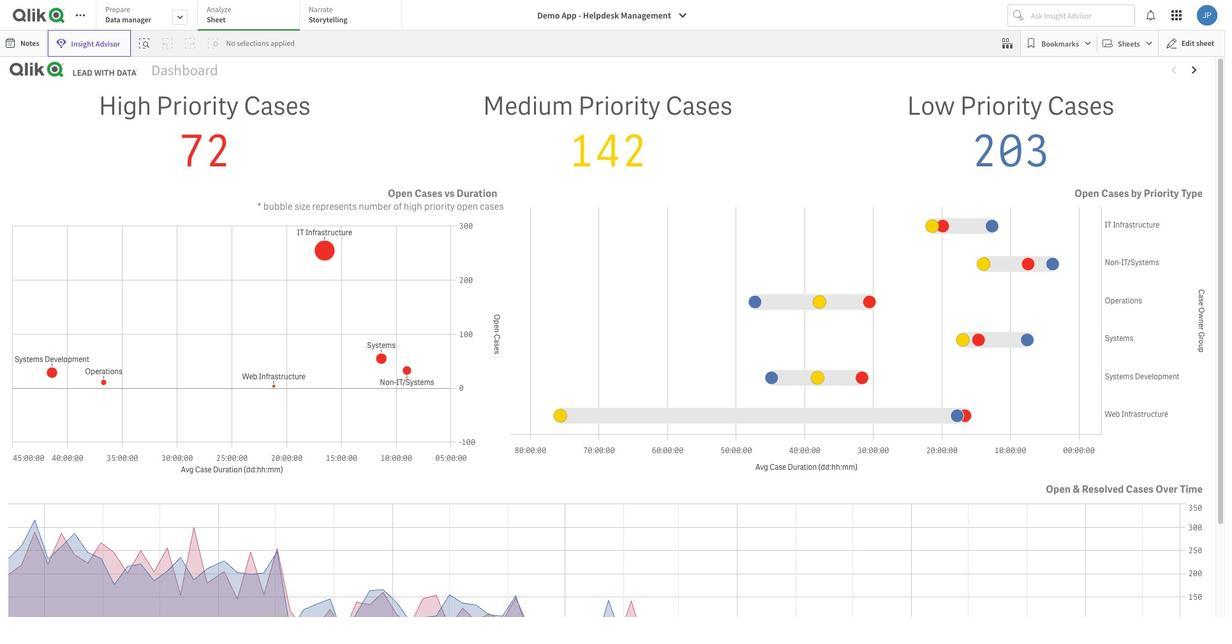 Task type: locate. For each thing, give the bounding box(es) containing it.
priority inside low priority cases 203
[[961, 89, 1043, 122]]

open inside open cases vs duration * bubble size represents number of high priority open cases
[[388, 187, 413, 200]]

72
[[178, 122, 231, 180]]

bubble
[[264, 200, 293, 213]]

open left the &
[[1046, 483, 1071, 496]]

bookmarks button
[[1024, 33, 1095, 54]]

open
[[457, 200, 478, 213]]

next sheet: performance image
[[1190, 65, 1200, 75]]

open cases by priority type
[[1075, 187, 1203, 200]]

Ask Insight Advisor text field
[[1029, 5, 1135, 26]]

of
[[394, 200, 402, 213]]

142
[[568, 122, 648, 180]]

2 horizontal spatial open
[[1075, 187, 1100, 200]]

app
[[562, 10, 577, 21]]

cases inside high priority cases 72
[[244, 89, 311, 122]]

demo app - helpdesk management
[[538, 10, 671, 21]]

edit
[[1182, 38, 1195, 48]]

insight advisor button
[[48, 30, 131, 57]]

storytelling
[[309, 15, 348, 24]]

sheets button
[[1101, 33, 1156, 54]]

-
[[579, 10, 582, 21]]

priority
[[424, 200, 455, 213]]

resolved
[[1083, 483, 1124, 496]]

cases
[[244, 89, 311, 122], [666, 89, 733, 122], [1048, 89, 1115, 122], [415, 187, 443, 200], [1102, 187, 1130, 200], [1126, 483, 1154, 496]]

james peterson image
[[1198, 5, 1218, 26]]

by
[[1132, 187, 1143, 200]]

insight
[[71, 39, 94, 48]]

cases
[[480, 200, 504, 213]]

prepare
[[105, 4, 130, 14]]

vs
[[445, 187, 455, 200]]

open left priority
[[388, 187, 413, 200]]

tab list containing prepare
[[96, 0, 407, 32]]

0 horizontal spatial open
[[388, 187, 413, 200]]

demo app - helpdesk management button
[[530, 5, 696, 26]]

&
[[1073, 483, 1081, 496]]

priority for 142
[[579, 89, 661, 122]]

open left by
[[1075, 187, 1100, 200]]

over
[[1156, 483, 1178, 496]]

open for vs
[[388, 187, 413, 200]]

open
[[388, 187, 413, 200], [1075, 187, 1100, 200], [1046, 483, 1071, 496]]

priority inside high priority cases 72
[[156, 89, 239, 122]]

time
[[1181, 483, 1203, 496]]

edit sheet button
[[1159, 30, 1226, 57]]

application
[[0, 0, 1226, 618]]

no
[[226, 38, 235, 48]]

bookmarks
[[1042, 39, 1080, 48]]

data
[[105, 15, 121, 24]]

sheets
[[1119, 39, 1141, 48]]

cases inside 'medium priority cases 142'
[[666, 89, 733, 122]]

notes
[[20, 38, 39, 48]]

priority inside 'medium priority cases 142'
[[579, 89, 661, 122]]

open & resolved cases over time
[[1046, 483, 1203, 496]]

no selections applied
[[226, 38, 295, 48]]

tab list
[[96, 0, 407, 32]]

priority
[[156, 89, 239, 122], [579, 89, 661, 122], [961, 89, 1043, 122], [1145, 187, 1180, 200]]

edit sheet
[[1182, 38, 1215, 48]]

*
[[257, 200, 262, 213]]

application containing 72
[[0, 0, 1226, 618]]

applied
[[271, 38, 295, 48]]

medium
[[483, 89, 574, 122]]

1 horizontal spatial open
[[1046, 483, 1071, 496]]



Task type: describe. For each thing, give the bounding box(es) containing it.
analyze
[[207, 4, 231, 14]]

notes button
[[3, 33, 44, 54]]

sheet
[[1197, 38, 1215, 48]]

manager
[[122, 15, 151, 24]]

cases inside open cases vs duration * bubble size represents number of high priority open cases
[[415, 187, 443, 200]]

priority for 203
[[961, 89, 1043, 122]]

narrate storytelling
[[309, 4, 348, 24]]

represents
[[312, 200, 357, 213]]

selections tool image
[[1003, 38, 1013, 49]]

cases inside low priority cases 203
[[1048, 89, 1115, 122]]

medium priority cases 142
[[483, 89, 733, 180]]

size
[[295, 200, 311, 213]]

open for by
[[1075, 187, 1100, 200]]

prepare data manager
[[105, 4, 151, 24]]

open for resolved
[[1046, 483, 1071, 496]]

high priority cases 72
[[99, 89, 311, 180]]

low
[[908, 89, 956, 122]]

number
[[359, 200, 392, 213]]

insight advisor
[[71, 39, 120, 48]]

open cases vs duration * bubble size represents number of high priority open cases
[[257, 187, 504, 213]]

high
[[99, 89, 151, 122]]

management
[[621, 10, 671, 21]]

helpdesk
[[583, 10, 619, 21]]

demo
[[538, 10, 560, 21]]

selections
[[237, 38, 269, 48]]

priority for 72
[[156, 89, 239, 122]]

203
[[972, 122, 1051, 180]]

smart search image
[[139, 38, 150, 49]]

advisor
[[96, 39, 120, 48]]

narrate
[[309, 4, 333, 14]]

analyze sheet
[[207, 4, 231, 24]]

sheet
[[207, 15, 226, 24]]

low priority cases 203
[[908, 89, 1115, 180]]

duration
[[457, 187, 498, 200]]

high
[[404, 200, 422, 213]]

type
[[1182, 187, 1203, 200]]



Task type: vqa. For each thing, say whether or not it's contained in the screenshot.
and in icon in the top right and selecting the sheet that you want to explore.
no



